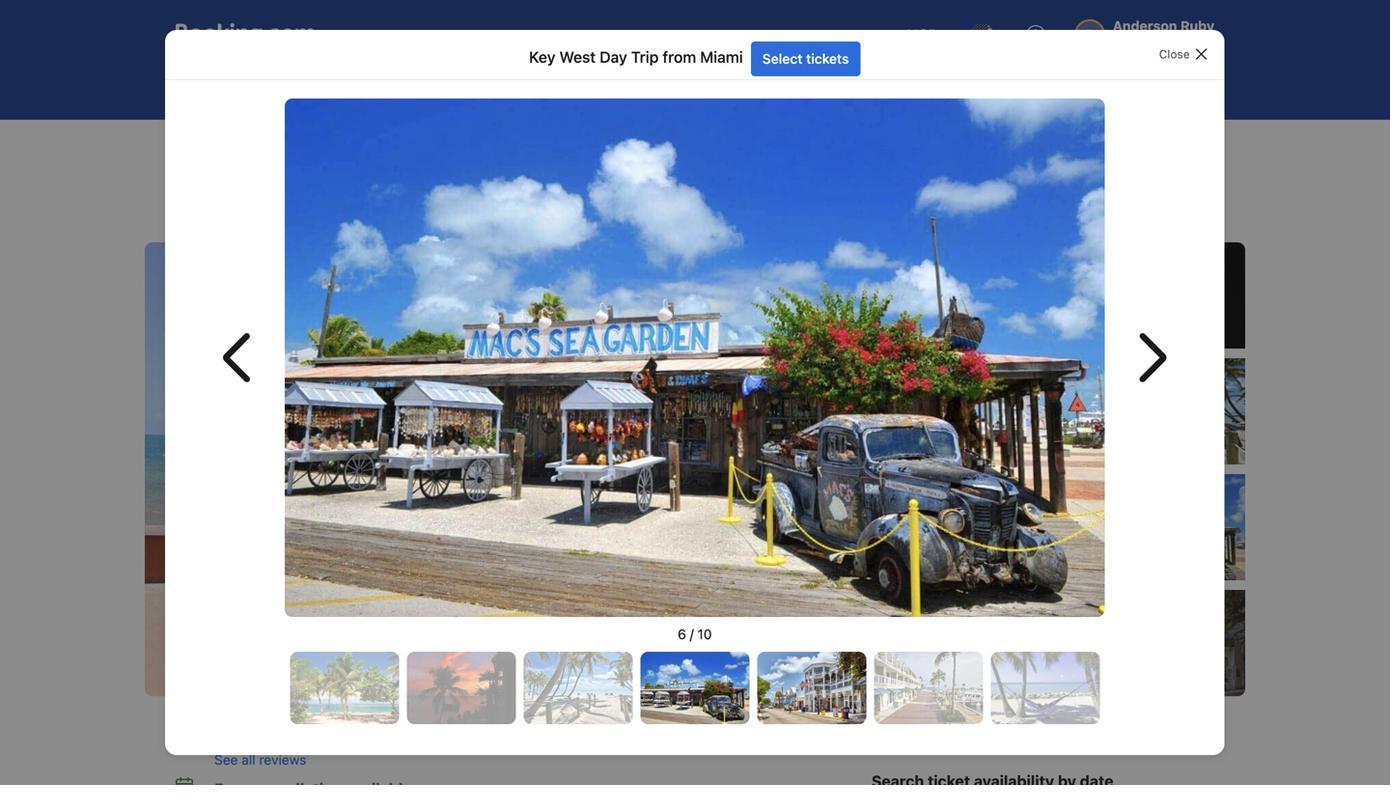 Task type: locate. For each thing, give the bounding box(es) containing it.
0 horizontal spatial day
[[286, 169, 330, 200]]

1 vertical spatial key west day trip from miami
[[310, 137, 474, 151]]

attractions down stays
[[229, 137, 289, 151]]

trip inside the 'key west day trip from miami a full-day guided tour to discover the island city of key west'
[[336, 169, 378, 200]]

+
[[445, 79, 454, 95]]

key inside dialog
[[529, 48, 556, 66]]

see
[[214, 752, 238, 768]]

2 vertical spatial trip
[[336, 169, 378, 200]]

0 horizontal spatial all
[[242, 752, 256, 768]]

day inside dialog
[[600, 48, 628, 66]]

key west day trip from miami dialog
[[165, 30, 1225, 755]]

6 / 10
[[678, 626, 712, 642]]

car rentals
[[554, 79, 622, 95]]

1 horizontal spatial key west day trip from miami
[[529, 48, 743, 66]]

flights
[[302, 79, 343, 95]]

airport taxis
[[818, 79, 894, 95]]

west down flights
[[334, 137, 361, 151]]

0 vertical spatial all
[[1136, 635, 1150, 651]]

1 horizontal spatial attractions link
[[643, 66, 771, 108]]

10 for all
[[1154, 635, 1169, 651]]

key west day trip from miami up rentals
[[529, 48, 743, 66]]

key west day trip from miami up the 'key west day trip from miami a full-day guided tour to discover the island city of key west'
[[310, 137, 474, 151]]

1 vertical spatial all
[[242, 752, 256, 768]]

taxis
[[865, 79, 894, 95]]

car
[[554, 79, 576, 95]]

booking.com image
[[176, 23, 315, 46]]

0 horizontal spatial attractions
[[229, 137, 289, 151]]

0 vertical spatial trip
[[632, 48, 659, 66]]

attractions link
[[643, 66, 771, 108], [229, 135, 289, 153]]

1 horizontal spatial all
[[1136, 635, 1150, 651]]

reviews
[[259, 752, 306, 768]]

trip
[[632, 48, 659, 66], [389, 137, 409, 151], [336, 169, 378, 200]]

attractions down select tickets button
[[686, 79, 754, 95]]

0 horizontal spatial attractions link
[[229, 135, 289, 153]]

2 vertical spatial day
[[286, 169, 330, 200]]

airport
[[818, 79, 861, 95]]

0 vertical spatial day
[[600, 48, 628, 66]]

all
[[1136, 635, 1150, 651], [242, 752, 256, 768]]

0 vertical spatial attractions
[[686, 79, 754, 95]]

hotel
[[457, 79, 491, 95]]

1 horizontal spatial 10
[[1154, 635, 1169, 651]]

0 horizontal spatial trip
[[336, 169, 378, 200]]

flight + hotel link
[[364, 66, 507, 108]]

2 horizontal spatial trip
[[632, 48, 659, 66]]

day up 'tour'
[[286, 169, 330, 200]]

0 horizontal spatial key west day trip from miami
[[310, 137, 474, 151]]

10 inside key west day trip from miami dialog
[[698, 626, 712, 642]]

miami up island
[[443, 169, 513, 200]]

2 vertical spatial from
[[384, 169, 437, 200]]

1 vertical spatial trip
[[389, 137, 409, 151]]

1 vertical spatial from
[[413, 137, 438, 151]]

from inside the 'key west day trip from miami a full-day guided tour to discover the island city of key west'
[[384, 169, 437, 200]]

close
[[1160, 47, 1190, 61]]

the
[[413, 206, 436, 225]]

0 vertical spatial miami
[[701, 48, 743, 66]]

guided
[[247, 206, 296, 225]]

car rentals link
[[511, 66, 639, 108]]

2 vertical spatial miami
[[443, 169, 513, 200]]

all right the see
[[242, 752, 256, 768]]

1 horizontal spatial trip
[[389, 137, 409, 151]]

key up full-
[[176, 169, 218, 200]]

west up car rentals
[[560, 48, 596, 66]]

day
[[600, 48, 628, 66], [364, 137, 385, 151], [286, 169, 330, 200]]

0 vertical spatial from
[[663, 48, 697, 66]]

key up car
[[529, 48, 556, 66]]

west
[[560, 48, 596, 66], [334, 137, 361, 151], [224, 169, 280, 200], [562, 206, 598, 225]]

west inside key west day trip from miami dialog
[[560, 48, 596, 66]]

discover
[[350, 206, 409, 225]]

10 right /
[[698, 626, 712, 642]]

attractions
[[686, 79, 754, 95], [229, 137, 289, 151]]

see all reviews button
[[214, 750, 841, 770]]

1 vertical spatial attractions
[[229, 137, 289, 151]]

all inside button
[[242, 752, 256, 768]]

day up the 'key west day trip from miami a full-day guided tour to discover the island city of key west'
[[364, 137, 385, 151]]

10
[[698, 626, 712, 642], [1154, 635, 1169, 651]]

from
[[663, 48, 697, 66], [413, 137, 438, 151], [384, 169, 437, 200]]

10 left photos
[[1154, 635, 1169, 651]]

key west day trip from miami
[[529, 48, 743, 66], [310, 137, 474, 151]]

0 vertical spatial key west day trip from miami
[[529, 48, 743, 66]]

miami down "+"
[[441, 137, 474, 151]]

miami inside the 'key west day trip from miami a full-day guided tour to discover the island city of key west'
[[443, 169, 513, 200]]

island
[[440, 206, 481, 225]]

day up rentals
[[600, 48, 628, 66]]

0 horizontal spatial 10
[[698, 626, 712, 642]]

all for show
[[1136, 635, 1150, 651]]

key
[[529, 48, 556, 66], [310, 137, 330, 151], [176, 169, 218, 200], [533, 206, 558, 225]]

full-
[[190, 206, 218, 225]]

miami
[[701, 48, 743, 66], [441, 137, 474, 151], [443, 169, 513, 200]]

10 for /
[[698, 626, 712, 642]]

miami left select
[[701, 48, 743, 66]]

all right show
[[1136, 635, 1150, 651]]

2 horizontal spatial day
[[600, 48, 628, 66]]

1 vertical spatial day
[[364, 137, 385, 151]]



Task type: describe. For each thing, give the bounding box(es) containing it.
a
[[176, 206, 186, 225]]

city
[[485, 206, 510, 225]]

day
[[218, 206, 243, 225]]

key down flights
[[310, 137, 330, 151]]

photos
[[1172, 635, 1217, 651]]

west right 'of'
[[562, 206, 598, 225]]

tickets
[[807, 51, 850, 67]]

all for see
[[242, 752, 256, 768]]

flight
[[407, 79, 442, 95]]

rentals
[[580, 79, 622, 95]]

show
[[1097, 635, 1132, 651]]

show all 10 photos
[[1097, 635, 1217, 651]]

select
[[763, 51, 803, 67]]

trip inside dialog
[[632, 48, 659, 66]]

airport taxis link
[[775, 66, 911, 108]]

6
[[678, 626, 687, 642]]

1 vertical spatial attractions link
[[229, 135, 289, 153]]

from inside dialog
[[663, 48, 697, 66]]

see all reviews
[[214, 752, 306, 768]]

stays link
[[160, 66, 254, 108]]

miami inside dialog
[[701, 48, 743, 66]]

stays
[[204, 79, 238, 95]]

to
[[332, 206, 346, 225]]

1 horizontal spatial day
[[364, 137, 385, 151]]

west up the guided
[[224, 169, 280, 200]]

/
[[690, 626, 694, 642]]

key west day trip from miami inside dialog
[[529, 48, 743, 66]]

select tickets button
[[751, 42, 861, 76]]

1 vertical spatial miami
[[441, 137, 474, 151]]

key west day trip from miami a full-day guided tour to discover the island city of key west
[[176, 169, 598, 225]]

day inside the 'key west day trip from miami a full-day guided tour to discover the island city of key west'
[[286, 169, 330, 200]]

1 horizontal spatial attractions
[[686, 79, 754, 95]]

0 vertical spatial attractions link
[[643, 66, 771, 108]]

key right 'of'
[[533, 206, 558, 225]]

of
[[514, 206, 529, 225]]

flight + hotel
[[407, 79, 491, 95]]

flights link
[[258, 66, 360, 108]]

select tickets
[[763, 51, 850, 67]]

tour
[[300, 206, 328, 225]]



Task type: vqa. For each thing, say whether or not it's contained in the screenshot.
ISLAND
yes



